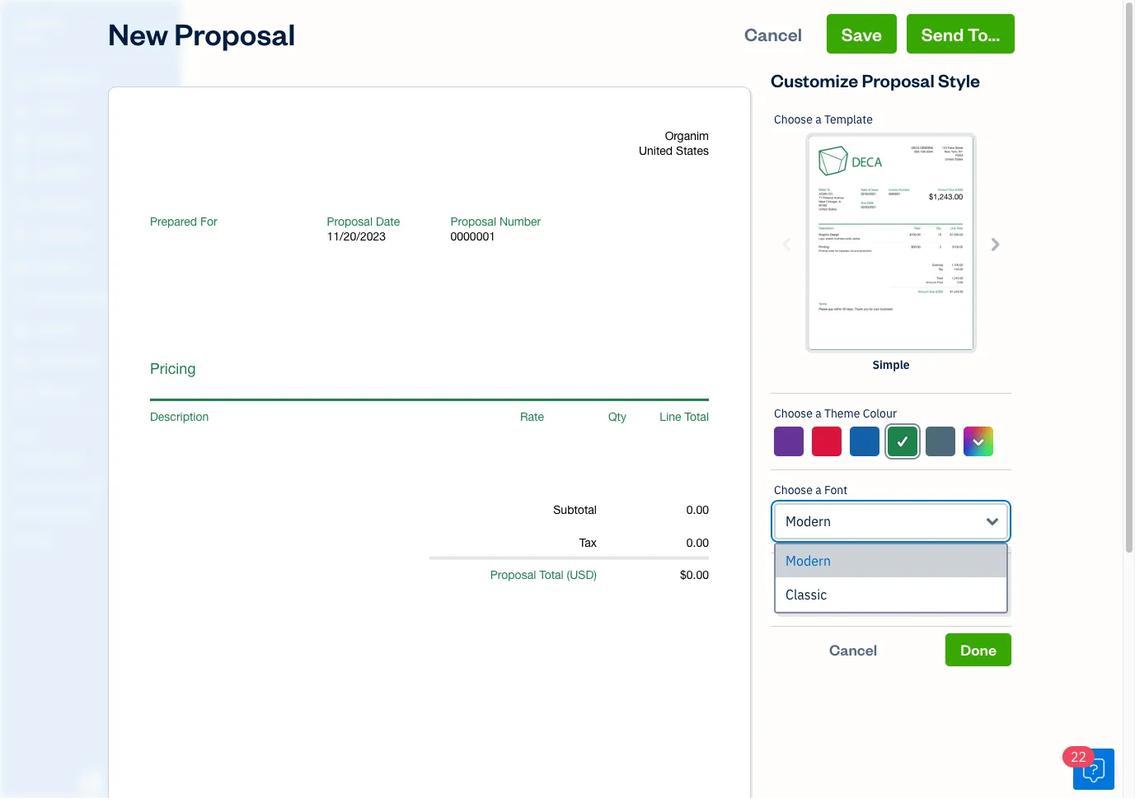 Task type: vqa. For each thing, say whether or not it's contained in the screenshot.
dashboard image
yes



Task type: describe. For each thing, give the bounding box(es) containing it.
organim united states
[[639, 129, 709, 157]]

(
[[567, 568, 570, 582]]

and
[[921, 572, 943, 589]]

green image
[[895, 432, 910, 452]]

simple
[[873, 358, 910, 373]]

project image
[[11, 260, 31, 276]]

next image
[[985, 235, 1004, 253]]

)
[[594, 568, 597, 582]]

choose a font element
[[771, 471, 1011, 614]]

proposals
[[863, 592, 922, 608]]

payment image
[[11, 197, 31, 214]]

modern inside option
[[786, 553, 831, 570]]

customize for customize your logo and proposal style for all proposals
[[795, 572, 857, 589]]

2 choose from the top
[[774, 406, 813, 421]]

done button
[[946, 634, 1011, 667]]

$0.00
[[680, 568, 709, 582]]

proposal date
[[327, 215, 400, 228]]

2 a from the top
[[815, 406, 822, 421]]

freshbooks image
[[77, 772, 104, 792]]

modern inside font field
[[786, 514, 831, 530]]

line total
[[660, 410, 709, 423]]

new proposal
[[108, 14, 295, 53]]

client image
[[11, 103, 31, 120]]

pricing
[[150, 360, 196, 378]]

1 horizontal spatial cancel
[[829, 641, 877, 659]]

customize proposal style
[[771, 68, 980, 92]]

number
[[499, 215, 541, 228]]

22
[[1071, 749, 1087, 766]]

proposal inside customize your logo and proposal style for all proposals
[[946, 572, 998, 589]]

template
[[824, 112, 873, 127]]

money image
[[11, 322, 31, 339]]

subtotal
[[553, 503, 597, 516]]

list box inside choose a font element
[[776, 545, 1007, 613]]

customize your logo and proposal style for all proposals
[[795, 572, 998, 608]]

organim for choose a theme colour
[[665, 129, 709, 143]]

owner
[[13, 33, 44, 45]]

all
[[846, 592, 860, 608]]

report image
[[11, 385, 31, 401]]

prepared for
[[150, 215, 217, 228]]

choose a theme colour
[[774, 406, 897, 421]]

proposal total ( usd )
[[490, 568, 597, 582]]

theme
[[824, 406, 860, 421]]

to...
[[968, 22, 1000, 45]]

colour
[[863, 406, 897, 421]]

choose for simple
[[774, 112, 813, 127]]

expense image
[[11, 228, 31, 245]]

total for proposal
[[539, 568, 564, 582]]

line
[[660, 410, 681, 423]]

choose a theme colour element
[[770, 394, 1012, 471]]

bank connections image
[[12, 506, 176, 519]]

custom image
[[971, 432, 986, 452]]

Font field
[[774, 504, 1008, 540]]

chart image
[[11, 354, 31, 370]]

0 horizontal spatial cancel
[[744, 22, 802, 45]]

settings image
[[12, 533, 176, 546]]

organim owner
[[13, 15, 64, 45]]

2 0.00 from the top
[[686, 536, 709, 549]]



Task type: locate. For each thing, give the bounding box(es) containing it.
cancel
[[744, 22, 802, 45], [829, 641, 877, 659]]

2 vertical spatial choose
[[774, 483, 813, 498]]

customize up for
[[795, 572, 857, 589]]

modern
[[786, 514, 831, 530], [786, 553, 831, 570]]

0 vertical spatial modern
[[786, 514, 831, 530]]

exclamationcircle image
[[777, 570, 789, 590]]

classic option
[[776, 579, 1007, 613]]

classic
[[786, 587, 827, 603]]

items and services image
[[12, 480, 176, 493]]

style
[[938, 68, 980, 92]]

3 choose from the top
[[774, 483, 813, 498]]

united
[[639, 144, 673, 157]]

done
[[961, 641, 997, 659]]

0 vertical spatial a
[[815, 112, 822, 127]]

2 vertical spatial a
[[815, 483, 822, 498]]

1 vertical spatial modern
[[786, 553, 831, 570]]

choose a template element
[[771, 100, 1011, 394]]

1 vertical spatial cancel button
[[771, 634, 936, 667]]

total right line
[[685, 410, 709, 423]]

for
[[827, 592, 843, 608]]

1 horizontal spatial total
[[685, 410, 709, 423]]

previous image
[[778, 235, 797, 253]]

1 vertical spatial cancel
[[829, 641, 877, 659]]

choose left template
[[774, 112, 813, 127]]

prepared
[[150, 215, 197, 228]]

logo
[[890, 572, 918, 589]]

choose left theme
[[774, 406, 813, 421]]

customize inside customize your logo and proposal style for all proposals
[[795, 572, 857, 589]]

states
[[676, 144, 709, 157]]

1 choose from the top
[[774, 112, 813, 127]]

choose left font
[[774, 483, 813, 498]]

1 vertical spatial a
[[815, 406, 822, 421]]

Enter a Proposal # text field
[[451, 230, 497, 243]]

Estimate date in MM/DD/YYYY format text field
[[327, 230, 426, 243]]

tax
[[579, 536, 597, 549]]

total left (
[[539, 568, 564, 582]]

0 vertical spatial cancel
[[744, 22, 802, 45]]

for
[[200, 215, 217, 228]]

style
[[795, 592, 823, 608]]

total for line
[[685, 410, 709, 423]]

a left theme
[[815, 406, 822, 421]]

0 vertical spatial total
[[685, 410, 709, 423]]

organim for customize proposal style
[[13, 15, 64, 31]]

a left template
[[815, 112, 822, 127]]

organim up owner
[[13, 15, 64, 31]]

choose a template
[[774, 112, 873, 127]]

3 a from the top
[[815, 483, 822, 498]]

a
[[815, 112, 822, 127], [815, 406, 822, 421], [815, 483, 822, 498]]

choose
[[774, 112, 813, 127], [774, 406, 813, 421], [774, 483, 813, 498]]

date
[[376, 215, 400, 228]]

1 horizontal spatial organim
[[665, 129, 709, 143]]

choose for classic
[[774, 483, 813, 498]]

customize up choose a template at the top right of the page
[[771, 68, 858, 92]]

estimate image
[[11, 134, 31, 151]]

main element
[[0, 0, 223, 799]]

proposal
[[174, 14, 295, 53], [862, 68, 935, 92], [327, 215, 373, 228], [451, 215, 496, 228], [490, 568, 536, 582], [946, 572, 998, 589]]

proposal number
[[451, 215, 541, 228]]

send
[[921, 22, 964, 45]]

1 vertical spatial customize
[[795, 572, 857, 589]]

send to...
[[921, 22, 1000, 45]]

send to... button
[[907, 14, 1015, 54]]

description
[[150, 410, 209, 423]]

invoice image
[[11, 166, 31, 182]]

organim
[[13, 15, 64, 31], [665, 129, 709, 143]]

modern down the choose a font
[[786, 514, 831, 530]]

0 horizontal spatial organim
[[13, 15, 64, 31]]

here link
[[925, 592, 952, 608]]

customize for customize proposal style
[[771, 68, 858, 92]]

22 button
[[1063, 747, 1115, 791]]

customize
[[771, 68, 858, 92], [795, 572, 857, 589]]

rate
[[520, 410, 544, 423]]

0 vertical spatial cancel button
[[730, 14, 817, 54]]

1 0.00 from the top
[[686, 503, 709, 516]]

2 modern from the top
[[786, 553, 831, 570]]

0.00
[[686, 503, 709, 516], [686, 536, 709, 549]]

dashboard image
[[11, 72, 31, 88]]

team members image
[[12, 453, 176, 467]]

0 horizontal spatial total
[[539, 568, 564, 582]]

Client text field
[[152, 237, 309, 265]]

choose a font
[[774, 483, 848, 498]]

resource center badge image
[[1073, 749, 1115, 791]]

1 a from the top
[[815, 112, 822, 127]]

organim inside main element
[[13, 15, 64, 31]]

organim up states
[[665, 129, 709, 143]]

modern up exclamationcircle icon on the right bottom
[[786, 553, 831, 570]]

1 vertical spatial 0.00
[[686, 536, 709, 549]]

usd
[[570, 568, 594, 582]]

timer image
[[11, 291, 31, 307]]

total
[[685, 410, 709, 423], [539, 568, 564, 582]]

0 vertical spatial choose
[[774, 112, 813, 127]]

0 vertical spatial customize
[[771, 68, 858, 92]]

1 vertical spatial choose
[[774, 406, 813, 421]]

save
[[842, 22, 882, 45]]

a left font
[[815, 483, 822, 498]]

your
[[860, 572, 886, 589]]

here
[[925, 592, 952, 608]]

0 vertical spatial organim
[[13, 15, 64, 31]]

1 vertical spatial total
[[539, 568, 564, 582]]

list box containing modern
[[776, 545, 1007, 613]]

cancel button
[[730, 14, 817, 54], [771, 634, 936, 667]]

font
[[824, 483, 848, 498]]

1 vertical spatial organim
[[665, 129, 709, 143]]

list box
[[776, 545, 1007, 613]]

qty
[[608, 410, 627, 423]]

0 vertical spatial 0.00
[[686, 503, 709, 516]]

1 modern from the top
[[786, 514, 831, 530]]

modern option
[[776, 545, 1007, 579]]

a for simple
[[815, 112, 822, 127]]

save button
[[827, 14, 897, 54]]

organim inside organim united states
[[665, 129, 709, 143]]

new
[[108, 14, 168, 53]]

a for classic
[[815, 483, 822, 498]]

apps image
[[12, 427, 176, 440]]



